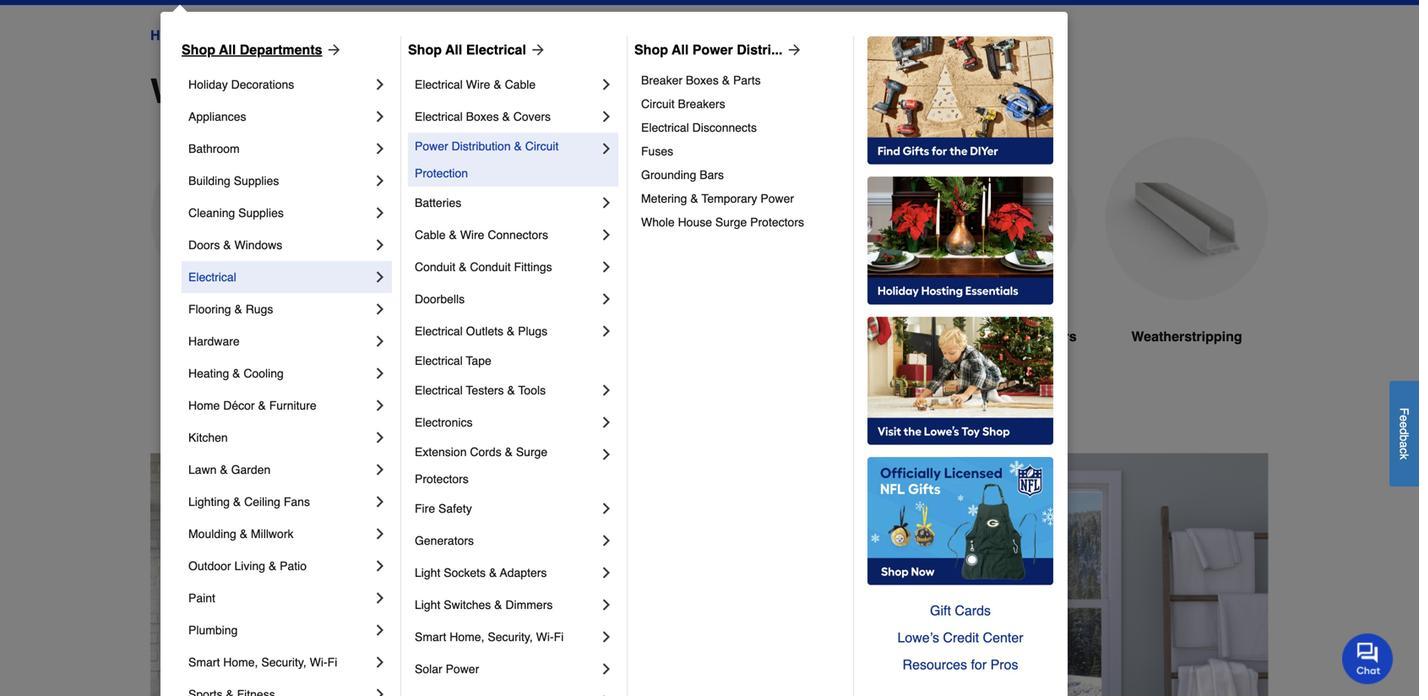 Task type: vqa. For each thing, say whether or not it's contained in the screenshot.
middle by
no



Task type: describe. For each thing, give the bounding box(es) containing it.
& down batteries
[[449, 228, 457, 242]]

chevron right image for home décor & furniture
[[372, 397, 389, 414]]

& down cleaning supplies
[[223, 238, 231, 252]]

kitchen
[[188, 431, 228, 445]]

light for light switches & dimmers
[[415, 598, 441, 612]]

gift
[[930, 603, 951, 619]]

outlets
[[466, 325, 504, 338]]

smart home, security, wi-fi link for chevron right image corresponding to smart home, security, wi-fi
[[415, 621, 598, 653]]

& left covers
[[502, 110, 510, 123]]

doorbells
[[415, 292, 465, 306]]

lighting
[[188, 495, 230, 509]]

exterior doors link
[[150, 137, 314, 387]]

extension cords & surge protectors
[[415, 445, 551, 486]]

garage doors & openers link
[[914, 137, 1078, 387]]

visit the lowe's toy shop. image
[[868, 317, 1054, 445]]

shop all power distri...
[[635, 42, 783, 57]]

fire safety
[[415, 502, 472, 516]]

rugs
[[246, 303, 273, 316]]

lighting & ceiling fans link
[[188, 486, 372, 518]]

& up electrical boxes & covers link in the left top of the page
[[494, 78, 502, 91]]

chevron right image for smart home, security, wi-fi
[[372, 654, 389, 671]]

all for power
[[672, 42, 689, 57]]

& left 'parts'
[[722, 74, 730, 87]]

electrical testers & tools link
[[415, 374, 598, 406]]

electrical boxes & covers
[[415, 110, 551, 123]]

electrical for electrical outlets & plugs
[[415, 325, 463, 338]]

electrical tape link
[[415, 347, 615, 374]]

chevron right image for power distribution & circuit protection
[[598, 140, 615, 157]]

chevron right image for conduit & conduit fittings
[[598, 259, 615, 276]]

surge inside whole house surge protectors link
[[716, 216, 747, 229]]

chat invite button image
[[1343, 633, 1394, 685]]

arrow right image for shop all electrical
[[526, 41, 547, 58]]

cleaning supplies
[[188, 206, 284, 220]]

chevron right image for bathroom
[[372, 140, 389, 157]]

plumbing
[[188, 624, 238, 637]]

lowe's credit center link
[[868, 625, 1054, 652]]

chevron right image for electrical
[[372, 269, 389, 286]]

& down 'cable & wire connectors'
[[459, 260, 467, 274]]

cable inside electrical wire & cable link
[[505, 78, 536, 91]]

light switches & dimmers link
[[415, 589, 598, 621]]

connectors
[[488, 228, 548, 242]]

house
[[678, 216, 712, 229]]

resources for pros
[[903, 657, 1019, 673]]

kitchen link
[[188, 422, 372, 454]]

1 e from the top
[[1398, 415, 1412, 422]]

temporary
[[702, 192, 758, 205]]

boxes for electrical
[[466, 110, 499, 123]]

garage
[[916, 329, 962, 344]]

f e e d b a c k
[[1398, 408, 1412, 460]]

shop for shop all departments
[[182, 42, 215, 57]]

power distribution & circuit protection link
[[415, 133, 598, 187]]

electrical testers & tools
[[415, 384, 546, 397]]

hardware
[[188, 335, 240, 348]]

holiday decorations
[[188, 78, 294, 91]]

extension cords & surge protectors link
[[415, 439, 598, 493]]

resources
[[903, 657, 968, 673]]

safety
[[439, 502, 472, 516]]

metering & temporary power
[[641, 192, 794, 205]]

lowe's
[[898, 630, 940, 646]]

parts
[[734, 74, 761, 87]]

a blue chamberlain garage door opener with two white light panels. image
[[914, 137, 1078, 300]]

electrical disconnects link
[[641, 116, 842, 139]]

chevron right image for moulding & millwork
[[372, 526, 389, 543]]

extension
[[415, 445, 467, 459]]

& left millwork
[[240, 527, 248, 541]]

doors for interior doors
[[429, 329, 468, 344]]

distri...
[[737, 42, 783, 57]]

chevron right image for appliances
[[372, 108, 389, 125]]

cooling
[[244, 367, 284, 380]]

moulding
[[188, 527, 236, 541]]

home for home
[[150, 27, 188, 43]]

flooring & rugs link
[[188, 293, 372, 325]]

heating
[[188, 367, 229, 380]]

doors & windows
[[188, 238, 282, 252]]

living
[[234, 559, 265, 573]]

advertisement region
[[150, 453, 1269, 696]]

conduit & conduit fittings link
[[415, 251, 598, 283]]

fire
[[415, 502, 435, 516]]

all for departments
[[219, 42, 236, 57]]

solar
[[415, 663, 443, 676]]

f
[[1398, 408, 1412, 415]]

heating & cooling
[[188, 367, 284, 380]]

electrical wire & cable
[[415, 78, 536, 91]]

moulding & millwork
[[188, 527, 294, 541]]

circuit inside power distribution & circuit protection
[[525, 139, 559, 153]]

chevron right image for fire safety
[[598, 500, 615, 517]]

1 conduit from the left
[[415, 260, 456, 274]]

& right décor
[[258, 399, 266, 412]]

chevron right image for doorbells
[[598, 291, 615, 308]]

chevron right image for solar power
[[598, 661, 615, 678]]

a barn door with a brown frame, three frosted glass panels, black hardware and a black track. image
[[723, 137, 887, 300]]

décor
[[223, 399, 255, 412]]

chevron right image for paint
[[372, 590, 389, 607]]

chevron right image for electrical outlets & plugs
[[598, 323, 615, 340]]

smart home, security, wi-fi for smart home, security, wi-fi link associated with chevron right icon related to smart home, security, wi-fi
[[188, 656, 337, 669]]

find gifts for the diyer. image
[[868, 36, 1054, 165]]

chevron right image for electrical wire & cable
[[598, 76, 615, 93]]

disconnects
[[693, 121, 757, 134]]

holiday decorations link
[[188, 68, 372, 101]]

exterior
[[185, 329, 237, 344]]

chevron right image for electrical boxes & covers
[[598, 108, 615, 125]]

chevron right image for kitchen
[[372, 429, 389, 446]]

home for home décor & furniture
[[188, 399, 220, 412]]

doors & windows link
[[188, 229, 372, 261]]

& inside 'link'
[[233, 367, 240, 380]]

appliances
[[188, 110, 246, 123]]

a
[[1398, 441, 1412, 448]]

conduit & conduit fittings
[[415, 260, 552, 274]]

tape
[[466, 354, 492, 368]]

cable & wire connectors
[[415, 228, 548, 242]]

cords
[[470, 445, 502, 459]]

breaker boxes & parts
[[641, 74, 761, 87]]

& left patio
[[269, 559, 277, 573]]

gift cards
[[930, 603, 991, 619]]

a black double-hung window with six panes. image
[[532, 137, 696, 300]]

arrow right image for shop all power distri...
[[783, 41, 803, 58]]

power up whole house surge protectors link
[[761, 192, 794, 205]]

& left tools
[[507, 384, 515, 397]]

k
[[1398, 454, 1412, 460]]

bars
[[700, 168, 724, 182]]

cleaning
[[188, 206, 235, 220]]

flooring
[[188, 303, 231, 316]]

chevron right image for lawn & garden
[[372, 461, 389, 478]]

electrical outlets & plugs link
[[415, 315, 598, 347]]

d
[[1398, 428, 1412, 435]]

shop all electrical link
[[408, 40, 547, 60]]

all for electrical
[[445, 42, 463, 57]]

chevron right image for building supplies
[[372, 172, 389, 189]]

& right lawn
[[220, 463, 228, 477]]

a piece of white weatherstripping. image
[[1105, 137, 1269, 300]]

electrical for electrical testers & tools
[[415, 384, 463, 397]]

chevron right image for cable & wire connectors
[[598, 226, 615, 243]]

chevron right image for lighting & ceiling fans
[[372, 494, 389, 510]]

solar power
[[415, 663, 479, 676]]

weatherstripping
[[1132, 329, 1243, 344]]

1 horizontal spatial protectors
[[751, 216, 805, 229]]

arrow right image for shop all departments
[[322, 41, 343, 58]]

batteries link
[[415, 187, 598, 219]]

grounding bars link
[[641, 163, 842, 187]]

power right solar
[[446, 663, 479, 676]]

generators
[[415, 534, 474, 548]]

& right sockets
[[489, 566, 497, 580]]

appliances link
[[188, 101, 372, 133]]

lawn & garden
[[188, 463, 271, 477]]

holiday
[[188, 78, 228, 91]]

chevron right image for plumbing
[[372, 622, 389, 639]]



Task type: locate. For each thing, give the bounding box(es) containing it.
boxes
[[686, 74, 719, 87], [466, 110, 499, 123]]

conduit up doorbells
[[415, 260, 456, 274]]

switches
[[444, 598, 491, 612]]

electrical down shop all electrical on the left
[[415, 78, 463, 91]]

& left rugs
[[234, 303, 242, 316]]

hardware link
[[188, 325, 372, 357]]

power inside power distribution & circuit protection
[[415, 139, 448, 153]]

1 horizontal spatial home
[[188, 399, 220, 412]]

0 horizontal spatial wi-
[[310, 656, 328, 669]]

windows for windows & doors
[[150, 72, 298, 111]]

circuit down covers
[[525, 139, 559, 153]]

shop
[[182, 42, 215, 57], [408, 42, 442, 57], [635, 42, 668, 57]]

2 vertical spatial windows
[[585, 329, 644, 344]]

patio
[[280, 559, 307, 573]]

outdoor
[[188, 559, 231, 573]]

chevron right image
[[598, 76, 615, 93], [598, 108, 615, 125], [372, 140, 389, 157], [372, 205, 389, 221], [598, 226, 615, 243], [598, 291, 615, 308], [372, 301, 389, 318], [598, 323, 615, 340], [372, 429, 389, 446], [372, 494, 389, 510], [598, 500, 615, 517], [598, 532, 615, 549], [372, 558, 389, 575], [598, 597, 615, 614], [372, 654, 389, 671]]

0 vertical spatial wire
[[466, 78, 491, 91]]

all up holiday decorations
[[219, 42, 236, 57]]

e up b
[[1398, 422, 1412, 428]]

arrow right image inside shop all departments link
[[322, 41, 343, 58]]

generators link
[[415, 525, 598, 557]]

supplies
[[234, 174, 279, 188], [238, 206, 284, 220]]

smart up solar
[[415, 630, 447, 644]]

decorations
[[231, 78, 294, 91]]

0 horizontal spatial all
[[219, 42, 236, 57]]

wi- down dimmers
[[536, 630, 554, 644]]

windows down the cleaning supplies link
[[234, 238, 282, 252]]

security, down light switches & dimmers link
[[488, 630, 533, 644]]

chevron right image
[[372, 76, 389, 93], [372, 108, 389, 125], [598, 140, 615, 157], [372, 172, 389, 189], [598, 194, 615, 211], [372, 237, 389, 254], [598, 259, 615, 276], [372, 269, 389, 286], [372, 333, 389, 350], [372, 365, 389, 382], [598, 382, 615, 399], [372, 397, 389, 414], [598, 414, 615, 431], [598, 446, 615, 463], [372, 461, 389, 478], [372, 526, 389, 543], [598, 565, 615, 581], [372, 590, 389, 607], [372, 622, 389, 639], [598, 629, 615, 646], [598, 661, 615, 678], [372, 686, 389, 696], [598, 693, 615, 696]]

0 horizontal spatial home,
[[223, 656, 258, 669]]

shop all electrical
[[408, 42, 526, 57]]

fuses
[[641, 145, 674, 158]]

smart home, security, wi-fi link for chevron right icon related to smart home, security, wi-fi
[[188, 647, 372, 679]]

f e e d b a c k button
[[1390, 381, 1420, 487]]

moulding & millwork link
[[188, 518, 372, 550]]

power up the protection
[[415, 139, 448, 153]]

light sockets & adapters
[[415, 566, 547, 580]]

0 vertical spatial wi-
[[536, 630, 554, 644]]

chevron right image for hardware
[[372, 333, 389, 350]]

1 horizontal spatial home,
[[450, 630, 485, 644]]

interior doors
[[379, 329, 468, 344]]

flooring & rugs
[[188, 303, 273, 316]]

exterior doors
[[185, 329, 279, 344]]

paint
[[188, 592, 215, 605]]

shop all departments
[[182, 42, 322, 57]]

arrow right image inside shop all power distri... link
[[783, 41, 803, 58]]

& left cooling
[[233, 367, 240, 380]]

0 horizontal spatial circuit
[[525, 139, 559, 153]]

1 horizontal spatial smart
[[415, 630, 447, 644]]

1 vertical spatial wi-
[[310, 656, 328, 669]]

resources for pros link
[[868, 652, 1054, 679]]

1 vertical spatial home,
[[223, 656, 258, 669]]

1 vertical spatial fi
[[328, 656, 337, 669]]

electrical up electrical wire & cable link
[[466, 42, 526, 57]]

None search field
[[534, 0, 996, 7]]

0 horizontal spatial protectors
[[415, 472, 469, 486]]

wi-
[[536, 630, 554, 644], [310, 656, 328, 669]]

0 horizontal spatial surge
[[516, 445, 548, 459]]

chevron right image for extension cords & surge protectors
[[598, 446, 615, 463]]

chevron right image for doors & windows
[[372, 237, 389, 254]]

3 all from the left
[[672, 42, 689, 57]]

0 vertical spatial home
[[150, 27, 188, 43]]

0 vertical spatial light
[[415, 566, 441, 580]]

fire safety link
[[415, 493, 598, 525]]

dimmers
[[506, 598, 553, 612]]

1 shop from the left
[[182, 42, 215, 57]]

1 vertical spatial smart home, security, wi-fi
[[188, 656, 337, 669]]

gift cards link
[[868, 597, 1054, 625]]

1 horizontal spatial boxes
[[686, 74, 719, 87]]

home link
[[150, 25, 188, 46]]

electrical tape
[[415, 354, 492, 368]]

2 shop from the left
[[408, 42, 442, 57]]

& left dimmers
[[495, 598, 502, 612]]

cards
[[955, 603, 991, 619]]

smart home, security, wi-fi down plumbing link
[[188, 656, 337, 669]]

windows down shop all departments
[[150, 72, 298, 111]]

security,
[[488, 630, 533, 644], [261, 656, 307, 669]]

wi- down plumbing link
[[310, 656, 328, 669]]

smart home, security, wi-fi down the light switches & dimmers
[[415, 630, 564, 644]]

home, down switches
[[450, 630, 485, 644]]

boxes up breakers
[[686, 74, 719, 87]]

0 vertical spatial surge
[[716, 216, 747, 229]]

0 vertical spatial windows
[[150, 72, 298, 111]]

interior
[[379, 329, 425, 344]]

0 horizontal spatial shop
[[182, 42, 215, 57]]

1 vertical spatial windows
[[234, 238, 282, 252]]

arrow right image
[[322, 41, 343, 58], [526, 41, 547, 58], [783, 41, 803, 58]]

electrical boxes & covers link
[[415, 101, 598, 133]]

0 horizontal spatial security,
[[261, 656, 307, 669]]

& right cords
[[505, 445, 513, 459]]

arrow right image up breaker boxes & parts link
[[783, 41, 803, 58]]

chevron right image for outdoor living & patio
[[372, 558, 389, 575]]

doorbells link
[[415, 283, 598, 315]]

electrical
[[466, 42, 526, 57], [415, 78, 463, 91], [415, 110, 463, 123], [641, 121, 689, 134], [188, 270, 236, 284], [415, 325, 463, 338], [415, 354, 463, 368], [415, 384, 463, 397]]

doors for exterior doors
[[240, 329, 279, 344]]

light
[[415, 566, 441, 580], [415, 598, 441, 612]]

& up house
[[691, 192, 699, 205]]

0 vertical spatial supplies
[[234, 174, 279, 188]]

electronics
[[415, 416, 473, 429]]

all up electrical wire & cable
[[445, 42, 463, 57]]

1 horizontal spatial wi-
[[536, 630, 554, 644]]

ceiling
[[244, 495, 281, 509]]

shop for shop all electrical
[[408, 42, 442, 57]]

cable up covers
[[505, 78, 536, 91]]

smart home, security, wi-fi for chevron right image corresponding to smart home, security, wi-fi's smart home, security, wi-fi link
[[415, 630, 564, 644]]

0 vertical spatial fi
[[554, 630, 564, 644]]

officially licensed n f l gifts. shop now. image
[[868, 457, 1054, 586]]

surge down temporary
[[716, 216, 747, 229]]

1 vertical spatial protectors
[[415, 472, 469, 486]]

& left plugs
[[507, 325, 515, 338]]

electrical down interior doors
[[415, 354, 463, 368]]

protectors down extension
[[415, 472, 469, 486]]

0 horizontal spatial smart home, security, wi-fi link
[[188, 647, 372, 679]]

covers
[[514, 110, 551, 123]]

batteries
[[415, 196, 462, 210]]

0 horizontal spatial conduit
[[415, 260, 456, 274]]

smart down plumbing
[[188, 656, 220, 669]]

1 vertical spatial circuit
[[525, 139, 559, 153]]

a blue six-lite, two-panel, shaker-style exterior door. image
[[150, 137, 314, 300]]

0 vertical spatial circuit
[[641, 97, 675, 111]]

0 vertical spatial protectors
[[751, 216, 805, 229]]

fi down light switches & dimmers link
[[554, 630, 564, 644]]

1 vertical spatial home
[[188, 399, 220, 412]]

shop up breaker
[[635, 42, 668, 57]]

1 horizontal spatial security,
[[488, 630, 533, 644]]

1 horizontal spatial arrow right image
[[526, 41, 547, 58]]

conduit down 'cable & wire connectors'
[[470, 260, 511, 274]]

chevron right image for smart home, security, wi-fi
[[598, 629, 615, 646]]

arrow right image up windows & doors
[[322, 41, 343, 58]]

0 vertical spatial home,
[[450, 630, 485, 644]]

shop all departments link
[[182, 40, 343, 60]]

electrical for electrical wire & cable
[[415, 78, 463, 91]]

chevron right image for light sockets & adapters
[[598, 565, 615, 581]]

& left ceiling
[[233, 495, 241, 509]]

windows for windows
[[585, 329, 644, 344]]

surge inside the extension cords & surge protectors
[[516, 445, 548, 459]]

windows
[[150, 72, 298, 111], [234, 238, 282, 252], [585, 329, 644, 344]]

1 horizontal spatial shop
[[408, 42, 442, 57]]

3 shop from the left
[[635, 42, 668, 57]]

electrical for electrical disconnects
[[641, 121, 689, 134]]

electrical inside "link"
[[415, 354, 463, 368]]

1 horizontal spatial surge
[[716, 216, 747, 229]]

1 vertical spatial supplies
[[238, 206, 284, 220]]

garden
[[231, 463, 271, 477]]

chevron right image for electronics
[[598, 414, 615, 431]]

& left openers on the right
[[1009, 329, 1019, 344]]

chevron right image for cleaning supplies
[[372, 205, 389, 221]]

2 conduit from the left
[[470, 260, 511, 274]]

2 light from the top
[[415, 598, 441, 612]]

& inside power distribution & circuit protection
[[514, 139, 522, 153]]

0 horizontal spatial smart
[[188, 656, 220, 669]]

0 vertical spatial boxes
[[686, 74, 719, 87]]

chevron right image for generators
[[598, 532, 615, 549]]

3 arrow right image from the left
[[783, 41, 803, 58]]

1 vertical spatial smart
[[188, 656, 220, 669]]

electronics link
[[415, 406, 598, 439]]

2 all from the left
[[445, 42, 463, 57]]

1 vertical spatial surge
[[516, 445, 548, 459]]

light down generators
[[415, 566, 441, 580]]

fans
[[284, 495, 310, 509]]

light switches & dimmers
[[415, 598, 553, 612]]

0 vertical spatial smart home, security, wi-fi
[[415, 630, 564, 644]]

0 vertical spatial security,
[[488, 630, 533, 644]]

fi down plumbing link
[[328, 656, 337, 669]]

arrow right image inside shop all electrical link
[[526, 41, 547, 58]]

supplies down building supplies link
[[238, 206, 284, 220]]

chevron right image for flooring & rugs
[[372, 301, 389, 318]]

2 horizontal spatial arrow right image
[[783, 41, 803, 58]]

e
[[1398, 415, 1412, 422], [1398, 422, 1412, 428]]

supplies up cleaning supplies
[[234, 174, 279, 188]]

smart home, security, wi-fi link
[[415, 621, 598, 653], [188, 647, 372, 679]]

1 arrow right image from the left
[[322, 41, 343, 58]]

chevron right image for electrical testers & tools
[[598, 382, 615, 399]]

building supplies link
[[188, 165, 372, 197]]

1 horizontal spatial cable
[[505, 78, 536, 91]]

holiday hosting essentials. image
[[868, 177, 1054, 305]]

1 vertical spatial security,
[[261, 656, 307, 669]]

smart home, security, wi-fi link down paint link
[[188, 647, 372, 679]]

0 vertical spatial smart
[[415, 630, 447, 644]]

chevron right image for holiday decorations
[[372, 76, 389, 93]]

electrical for electrical boxes & covers
[[415, 110, 463, 123]]

smart home, security, wi-fi link down the light switches & dimmers
[[415, 621, 598, 653]]

furniture
[[269, 399, 317, 412]]

2 horizontal spatial shop
[[635, 42, 668, 57]]

a white three-panel, craftsman-style, prehung interior door with doorframe and hinges. image
[[341, 137, 505, 300]]

shop for shop all power distri...
[[635, 42, 668, 57]]

all up breaker
[[672, 42, 689, 57]]

electrical wire & cable link
[[415, 68, 598, 101]]

2 e from the top
[[1398, 422, 1412, 428]]

building supplies
[[188, 174, 279, 188]]

chevron right image for light switches & dimmers
[[598, 597, 615, 614]]

openers
[[1022, 329, 1077, 344]]

arrow right image up electrical wire & cable link
[[526, 41, 547, 58]]

supplies for building supplies
[[234, 174, 279, 188]]

all inside shop all power distri... link
[[672, 42, 689, 57]]

electrical up flooring
[[188, 270, 236, 284]]

0 horizontal spatial fi
[[328, 656, 337, 669]]

1 horizontal spatial conduit
[[470, 260, 511, 274]]

e up d on the right bottom of page
[[1398, 415, 1412, 422]]

breakers
[[678, 97, 726, 111]]

wire up conduit & conduit fittings
[[460, 228, 485, 242]]

all inside shop all departments link
[[219, 42, 236, 57]]

light for light sockets & adapters
[[415, 566, 441, 580]]

2 arrow right image from the left
[[526, 41, 547, 58]]

electrical down doorbells
[[415, 325, 463, 338]]

weatherstripping link
[[1105, 137, 1269, 387]]

electrical for electrical tape
[[415, 354, 463, 368]]

shop up electrical wire & cable
[[408, 42, 442, 57]]

electrical link
[[188, 261, 372, 293]]

1 horizontal spatial circuit
[[641, 97, 675, 111]]

electrical down electrical wire & cable
[[415, 110, 463, 123]]

wire up electrical boxes & covers
[[466, 78, 491, 91]]

1 vertical spatial cable
[[415, 228, 446, 242]]

light left switches
[[415, 598, 441, 612]]

1 vertical spatial light
[[415, 598, 441, 612]]

plugs
[[518, 325, 548, 338]]

breaker boxes & parts link
[[641, 68, 842, 92]]

1 vertical spatial wire
[[460, 228, 485, 242]]

cleaning supplies link
[[188, 197, 372, 229]]

0 horizontal spatial smart home, security, wi-fi
[[188, 656, 337, 669]]

pros
[[991, 657, 1019, 673]]

solar power link
[[415, 653, 598, 685]]

electrical outlets & plugs
[[415, 325, 548, 338]]

grounding bars
[[641, 168, 724, 182]]

whole house surge protectors
[[641, 216, 805, 229]]

boxes for breaker
[[686, 74, 719, 87]]

1 horizontal spatial smart home, security, wi-fi
[[415, 630, 564, 644]]

windows link
[[532, 137, 696, 387]]

security, down plumbing link
[[261, 656, 307, 669]]

fuses link
[[641, 139, 842, 163]]

1 horizontal spatial smart home, security, wi-fi link
[[415, 621, 598, 653]]

1 light from the top
[[415, 566, 441, 580]]

&
[[308, 72, 332, 111], [722, 74, 730, 87], [494, 78, 502, 91], [502, 110, 510, 123], [514, 139, 522, 153], [691, 192, 699, 205], [449, 228, 457, 242], [223, 238, 231, 252], [459, 260, 467, 274], [234, 303, 242, 316], [507, 325, 515, 338], [1009, 329, 1019, 344], [233, 367, 240, 380], [507, 384, 515, 397], [258, 399, 266, 412], [505, 445, 513, 459], [220, 463, 228, 477], [233, 495, 241, 509], [240, 527, 248, 541], [269, 559, 277, 573], [489, 566, 497, 580], [495, 598, 502, 612]]

0 vertical spatial cable
[[505, 78, 536, 91]]

shop up holiday
[[182, 42, 215, 57]]

interior doors link
[[341, 137, 505, 387]]

protectors down metering & temporary power link
[[751, 216, 805, 229]]

windows right plugs
[[585, 329, 644, 344]]

1 vertical spatial boxes
[[466, 110, 499, 123]]

supplies for cleaning supplies
[[238, 206, 284, 220]]

1 horizontal spatial fi
[[554, 630, 564, 644]]

power up breaker boxes & parts
[[693, 42, 733, 57]]

home, down plumbing
[[223, 656, 258, 669]]

0 horizontal spatial arrow right image
[[322, 41, 343, 58]]

0 horizontal spatial boxes
[[466, 110, 499, 123]]

doors for garage doors & openers
[[966, 329, 1005, 344]]

& inside the extension cords & surge protectors
[[505, 445, 513, 459]]

electrical up fuses
[[641, 121, 689, 134]]

circuit breakers link
[[641, 92, 842, 116]]

all inside shop all electrical link
[[445, 42, 463, 57]]

2 horizontal spatial all
[[672, 42, 689, 57]]

boxes up distribution
[[466, 110, 499, 123]]

shop all power distri... link
[[635, 40, 803, 60]]

bathroom link
[[188, 133, 372, 165]]

light sockets & adapters link
[[415, 557, 598, 589]]

protectors inside the extension cords & surge protectors
[[415, 472, 469, 486]]

cable inside cable & wire connectors link
[[415, 228, 446, 242]]

chevron right image for heating & cooling
[[372, 365, 389, 382]]

tools
[[519, 384, 546, 397]]

circuit down breaker
[[641, 97, 675, 111]]

& down electrical boxes & covers link in the left top of the page
[[514, 139, 522, 153]]

center
[[983, 630, 1024, 646]]

whole
[[641, 216, 675, 229]]

1 horizontal spatial all
[[445, 42, 463, 57]]

0 horizontal spatial cable
[[415, 228, 446, 242]]

surge down electronics link
[[516, 445, 548, 459]]

chevron right image for batteries
[[598, 194, 615, 211]]

& down the departments
[[308, 72, 332, 111]]

electrical up electronics on the bottom of the page
[[415, 384, 463, 397]]

0 horizontal spatial home
[[150, 27, 188, 43]]

cable down batteries
[[415, 228, 446, 242]]

1 all from the left
[[219, 42, 236, 57]]

home décor & furniture link
[[188, 390, 372, 422]]

for
[[971, 657, 987, 673]]



